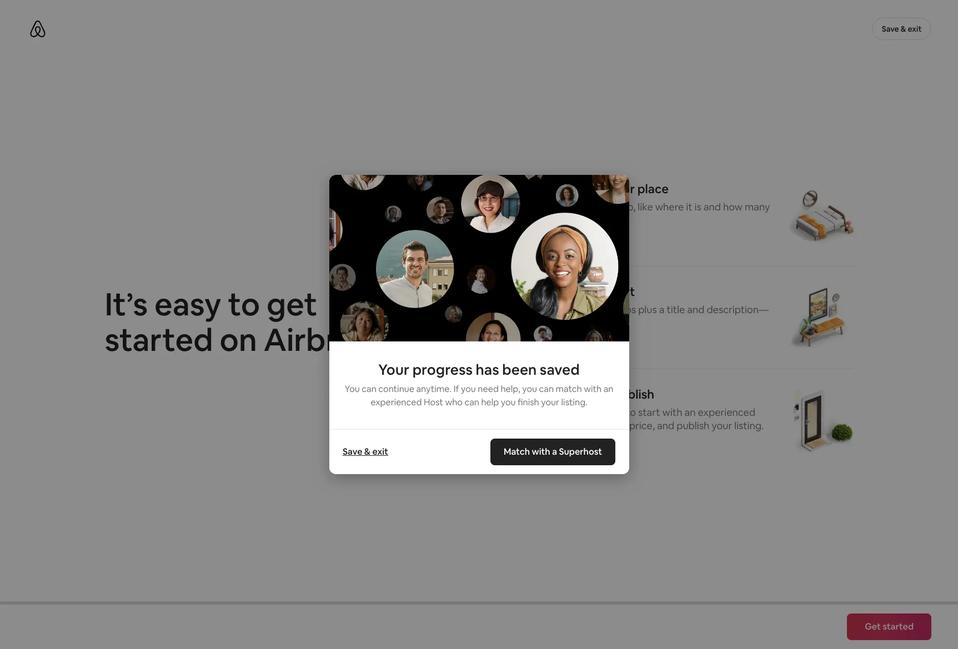 Task type: describe. For each thing, give the bounding box(es) containing it.
guest,
[[536, 419, 565, 432]]

start
[[638, 406, 660, 419]]

an inside finish up and publish choose if you'd like to start with an experienced guest, set a starting price, and publish your listing.
[[685, 406, 696, 419]]

host
[[424, 397, 443, 408]]

and inside make it stand out add 5 or more photos plus a title and description— we'll help you out.
[[687, 303, 705, 316]]

match
[[504, 446, 530, 458]]

share
[[534, 200, 560, 213]]

tell us about your place share some basic info, like where it is and how many guests can stay.
[[534, 181, 770, 226]]

make
[[536, 284, 567, 299]]

if
[[574, 406, 580, 419]]

superhost
[[559, 446, 603, 458]]

it inside make it stand out add 5 or more photos plus a title and description— we'll help you out.
[[570, 284, 578, 299]]

to inside it's easy to get started on airbnb
[[228, 284, 260, 324]]

you up 'finish'
[[522, 383, 537, 395]]

who
[[445, 397, 463, 408]]

need
[[478, 383, 499, 395]]

an inside 'your progress has been saved you can continue anytime. if you need help, you can match with an experienced host who can help you finish your listing.'
[[604, 383, 614, 395]]

& inside "link"
[[364, 446, 370, 458]]

place
[[638, 181, 669, 196]]

and inside tell us about your place share some basic info, like where it is and how many guests can stay.
[[704, 200, 721, 213]]

finish up and publish choose if you'd like to start with an experienced guest, set a starting price, and publish your listing.
[[536, 386, 764, 432]]

help inside 'your progress has been saved you can continue anytime. if you need help, you can match with an experienced host who can help you finish your listing.'
[[481, 397, 499, 408]]

some
[[563, 200, 588, 213]]

1 vertical spatial publish
[[677, 419, 710, 432]]

can right "you"
[[362, 383, 377, 395]]

you down the help,
[[501, 397, 516, 408]]

stand
[[580, 284, 613, 299]]

many
[[745, 200, 770, 213]]

get
[[267, 284, 317, 324]]

stay.
[[586, 214, 607, 226]]

listing. inside 'your progress has been saved you can continue anytime. if you need help, you can match with an experienced host who can help you finish your listing.'
[[561, 397, 588, 408]]

info,
[[616, 200, 636, 213]]

out
[[615, 284, 635, 299]]

listing. inside finish up and publish choose if you'd like to start with an experienced guest, set a starting price, and publish your listing.
[[735, 419, 764, 432]]

2
[[520, 284, 527, 299]]

you right the if
[[461, 383, 476, 395]]

match
[[556, 383, 582, 395]]

can right who
[[465, 397, 479, 408]]

can up 'finish'
[[539, 383, 554, 395]]

choose
[[536, 406, 571, 419]]

add
[[536, 303, 556, 316]]

it's easy to get started on airbnb
[[105, 284, 364, 360]]

to inside finish up and publish choose if you'd like to start with an experienced guest, set a starting price, and publish your listing.
[[626, 406, 636, 419]]

with inside button
[[532, 446, 551, 458]]

a inside make it stand out add 5 or more photos plus a title and description— we'll help you out.
[[659, 303, 665, 316]]

is
[[695, 200, 702, 213]]

description—
[[707, 303, 769, 316]]

starting
[[591, 419, 627, 432]]

set
[[567, 419, 581, 432]]

where
[[655, 200, 684, 213]]

plus
[[638, 303, 657, 316]]

3
[[520, 386, 527, 402]]



Task type: vqa. For each thing, say whether or not it's contained in the screenshot.
Know
no



Task type: locate. For each thing, give the bounding box(es) containing it.
out.
[[599, 316, 618, 329]]

it inside tell us about your place share some basic info, like where it is and how many guests can stay.
[[686, 200, 693, 213]]

1 horizontal spatial exit
[[908, 24, 922, 34]]

a left the title
[[659, 303, 665, 316]]

how
[[723, 200, 743, 213]]

us
[[557, 181, 570, 196]]

0 horizontal spatial save & exit
[[343, 446, 388, 458]]

1 horizontal spatial your
[[609, 181, 635, 196]]

0 vertical spatial help
[[558, 316, 578, 329]]

progress
[[413, 361, 473, 379]]

about
[[572, 181, 607, 196]]

on
[[220, 319, 257, 360]]

0 vertical spatial exit
[[908, 24, 922, 34]]

match with a superhost
[[504, 446, 603, 458]]

a
[[659, 303, 665, 316], [584, 419, 589, 432], [553, 446, 558, 458]]

like inside finish up and publish choose if you'd like to start with an experienced guest, set a starting price, and publish your listing.
[[609, 406, 624, 419]]

1 horizontal spatial publish
[[677, 419, 710, 432]]

1 horizontal spatial to
[[626, 406, 636, 419]]

with
[[584, 383, 602, 395], [663, 406, 683, 419], [532, 446, 551, 458]]

1 vertical spatial listing.
[[735, 419, 764, 432]]

a inside button
[[553, 446, 558, 458]]

a inside finish up and publish choose if you'd like to start with an experienced guest, set a starting price, and publish your listing.
[[584, 419, 589, 432]]

to left the 'get'
[[228, 284, 260, 324]]

we'll
[[536, 316, 556, 329]]

a right set
[[584, 419, 589, 432]]

it up or
[[570, 284, 578, 299]]

1 vertical spatial to
[[626, 406, 636, 419]]

0 vertical spatial to
[[228, 284, 260, 324]]

price,
[[629, 419, 655, 432]]

an right start
[[685, 406, 696, 419]]

can down the 'some'
[[568, 214, 584, 226]]

save & exit inside save & exit button
[[882, 24, 922, 34]]

1 horizontal spatial listing.
[[735, 419, 764, 432]]

make it stand out add 5 or more photos plus a title and description— we'll help you out.
[[536, 284, 769, 329]]

if
[[454, 383, 459, 395]]

0 horizontal spatial with
[[532, 446, 551, 458]]

0 horizontal spatial save
[[343, 446, 362, 458]]

a left superhost
[[553, 446, 558, 458]]

2 horizontal spatial a
[[659, 303, 665, 316]]

0 horizontal spatial &
[[364, 446, 370, 458]]

0 vertical spatial publish
[[613, 386, 655, 402]]

1 vertical spatial a
[[584, 419, 589, 432]]

publish up start
[[613, 386, 655, 402]]

with up you'd
[[584, 383, 602, 395]]

started
[[105, 319, 213, 360]]

2 vertical spatial a
[[553, 446, 558, 458]]

and
[[704, 200, 721, 213], [687, 303, 705, 316], [589, 386, 611, 402], [657, 419, 675, 432]]

you inside make it stand out add 5 or more photos plus a title and description— we'll help you out.
[[581, 316, 597, 329]]

your
[[609, 181, 635, 196], [541, 397, 560, 408], [712, 419, 732, 432]]

you down the more
[[581, 316, 597, 329]]

1 vertical spatial &
[[364, 446, 370, 458]]

experienced inside 'your progress has been saved you can continue anytime. if you need help, you can match with an experienced host who can help you finish your listing.'
[[371, 397, 422, 408]]

1 horizontal spatial with
[[584, 383, 602, 395]]

publish right price,
[[677, 419, 710, 432]]

finish
[[536, 386, 569, 402]]

0 vertical spatial an
[[604, 383, 614, 395]]

tell
[[534, 181, 554, 196]]

1 horizontal spatial save
[[882, 24, 899, 34]]

1 vertical spatial save & exit
[[343, 446, 388, 458]]

an
[[604, 383, 614, 395], [685, 406, 696, 419]]

0 horizontal spatial publish
[[613, 386, 655, 402]]

0 horizontal spatial exit
[[372, 446, 388, 458]]

experienced inside finish up and publish choose if you'd like to start with an experienced guest, set a starting price, and publish your listing.
[[698, 406, 756, 419]]

like up starting
[[609, 406, 624, 419]]

it left is
[[686, 200, 693, 213]]

you'd
[[582, 406, 607, 419]]

your inside finish up and publish choose if you'd like to start with an experienced guest, set a starting price, and publish your listing.
[[712, 419, 732, 432]]

photos
[[604, 303, 636, 316]]

0 horizontal spatial help
[[481, 397, 499, 408]]

and right the title
[[687, 303, 705, 316]]

0 horizontal spatial it
[[570, 284, 578, 299]]

title
[[667, 303, 685, 316]]

0 vertical spatial it
[[686, 200, 693, 213]]

save inside save & exit "link"
[[343, 446, 362, 458]]

guests
[[534, 214, 565, 226]]

0 vertical spatial save
[[882, 24, 899, 34]]

1 horizontal spatial it
[[686, 200, 693, 213]]

2 horizontal spatial your
[[712, 419, 732, 432]]

and up you'd
[[589, 386, 611, 402]]

0 vertical spatial listing.
[[561, 397, 588, 408]]

1 horizontal spatial a
[[584, 419, 589, 432]]

1 vertical spatial your
[[541, 397, 560, 408]]

with right start
[[663, 406, 683, 419]]

help down or
[[558, 316, 578, 329]]

0 horizontal spatial an
[[604, 383, 614, 395]]

0 horizontal spatial to
[[228, 284, 260, 324]]

0 vertical spatial save & exit
[[882, 24, 922, 34]]

1 horizontal spatial &
[[901, 24, 906, 34]]

save & exit link
[[337, 441, 394, 463]]

1 horizontal spatial save & exit
[[882, 24, 922, 34]]

and down start
[[657, 419, 675, 432]]

listing.
[[561, 397, 588, 408], [735, 419, 764, 432]]

basic
[[590, 200, 614, 213]]

1
[[520, 181, 526, 196]]

1 vertical spatial help
[[481, 397, 499, 408]]

exit inside "link"
[[372, 446, 388, 458]]

1 vertical spatial with
[[663, 406, 683, 419]]

match with a superhost button
[[491, 439, 616, 466]]

2 vertical spatial your
[[712, 419, 732, 432]]

help down "need"
[[481, 397, 499, 408]]

an up you'd
[[604, 383, 614, 395]]

airbnb
[[264, 319, 364, 360]]

your inside tell us about your place share some basic info, like where it is and how many guests can stay.
[[609, 181, 635, 196]]

0 vertical spatial your
[[609, 181, 635, 196]]

save inside save & exit button
[[882, 24, 899, 34]]

easy
[[155, 284, 221, 324]]

help inside make it stand out add 5 or more photos plus a title and description— we'll help you out.
[[558, 316, 578, 329]]

publish
[[613, 386, 655, 402], [677, 419, 710, 432]]

like right info,
[[638, 200, 653, 213]]

1 vertical spatial an
[[685, 406, 696, 419]]

experienced
[[371, 397, 422, 408], [698, 406, 756, 419]]

like inside tell us about your place share some basic info, like where it is and how many guests can stay.
[[638, 200, 653, 213]]

0 horizontal spatial like
[[609, 406, 624, 419]]

0 vertical spatial &
[[901, 24, 906, 34]]

0 vertical spatial like
[[638, 200, 653, 213]]

to
[[228, 284, 260, 324], [626, 406, 636, 419]]

1 horizontal spatial like
[[638, 200, 653, 213]]

1 vertical spatial like
[[609, 406, 624, 419]]

saved
[[540, 361, 580, 379]]

has
[[476, 361, 499, 379]]

help,
[[501, 383, 520, 395]]

1 vertical spatial it
[[570, 284, 578, 299]]

1 horizontal spatial experienced
[[698, 406, 756, 419]]

0 vertical spatial a
[[659, 303, 665, 316]]

0 vertical spatial with
[[584, 383, 602, 395]]

it
[[686, 200, 693, 213], [570, 284, 578, 299]]

save & exit button
[[872, 18, 932, 40]]

or
[[565, 303, 575, 316]]

continue
[[379, 383, 414, 395]]

your
[[378, 361, 410, 379]]

0 horizontal spatial experienced
[[371, 397, 422, 408]]

1 vertical spatial save
[[343, 446, 362, 458]]

save & exit
[[882, 24, 922, 34], [343, 446, 388, 458]]

more
[[577, 303, 602, 316]]

0 horizontal spatial a
[[553, 446, 558, 458]]

0 horizontal spatial listing.
[[561, 397, 588, 408]]

save
[[882, 24, 899, 34], [343, 446, 362, 458]]

your progress has been saved you can continue anytime. if you need help, you can match with an experienced host who can help you finish your listing.
[[345, 361, 614, 408]]

it's
[[105, 284, 148, 324]]

2 horizontal spatial with
[[663, 406, 683, 419]]

2 vertical spatial with
[[532, 446, 551, 458]]

and right is
[[704, 200, 721, 213]]

help
[[558, 316, 578, 329], [481, 397, 499, 408]]

with inside 'your progress has been saved you can continue anytime. if you need help, you can match with an experienced host who can help you finish your listing.'
[[584, 383, 602, 395]]

& inside button
[[901, 24, 906, 34]]

exit inside button
[[908, 24, 922, 34]]

&
[[901, 24, 906, 34], [364, 446, 370, 458]]

you
[[581, 316, 597, 329], [461, 383, 476, 395], [522, 383, 537, 395], [501, 397, 516, 408]]

been
[[502, 361, 537, 379]]

your inside 'your progress has been saved you can continue anytime. if you need help, you can match with an experienced host who can help you finish your listing.'
[[541, 397, 560, 408]]

1 horizontal spatial help
[[558, 316, 578, 329]]

up
[[571, 386, 586, 402]]

finish
[[518, 397, 539, 408]]

like
[[638, 200, 653, 213], [609, 406, 624, 419]]

1 horizontal spatial an
[[685, 406, 696, 419]]

exit
[[908, 24, 922, 34], [372, 446, 388, 458]]

5
[[558, 303, 563, 316]]

you
[[345, 383, 360, 395]]

0 horizontal spatial your
[[541, 397, 560, 408]]

1 vertical spatial exit
[[372, 446, 388, 458]]

anytime.
[[416, 383, 452, 395]]

to up price,
[[626, 406, 636, 419]]

with inside finish up and publish choose if you'd like to start with an experienced guest, set a starting price, and publish your listing.
[[663, 406, 683, 419]]

can inside tell us about your place share some basic info, like where it is and how many guests can stay.
[[568, 214, 584, 226]]

can
[[568, 214, 584, 226], [362, 383, 377, 395], [539, 383, 554, 395], [465, 397, 479, 408]]

with right match
[[532, 446, 551, 458]]

save & exit inside save & exit "link"
[[343, 446, 388, 458]]



